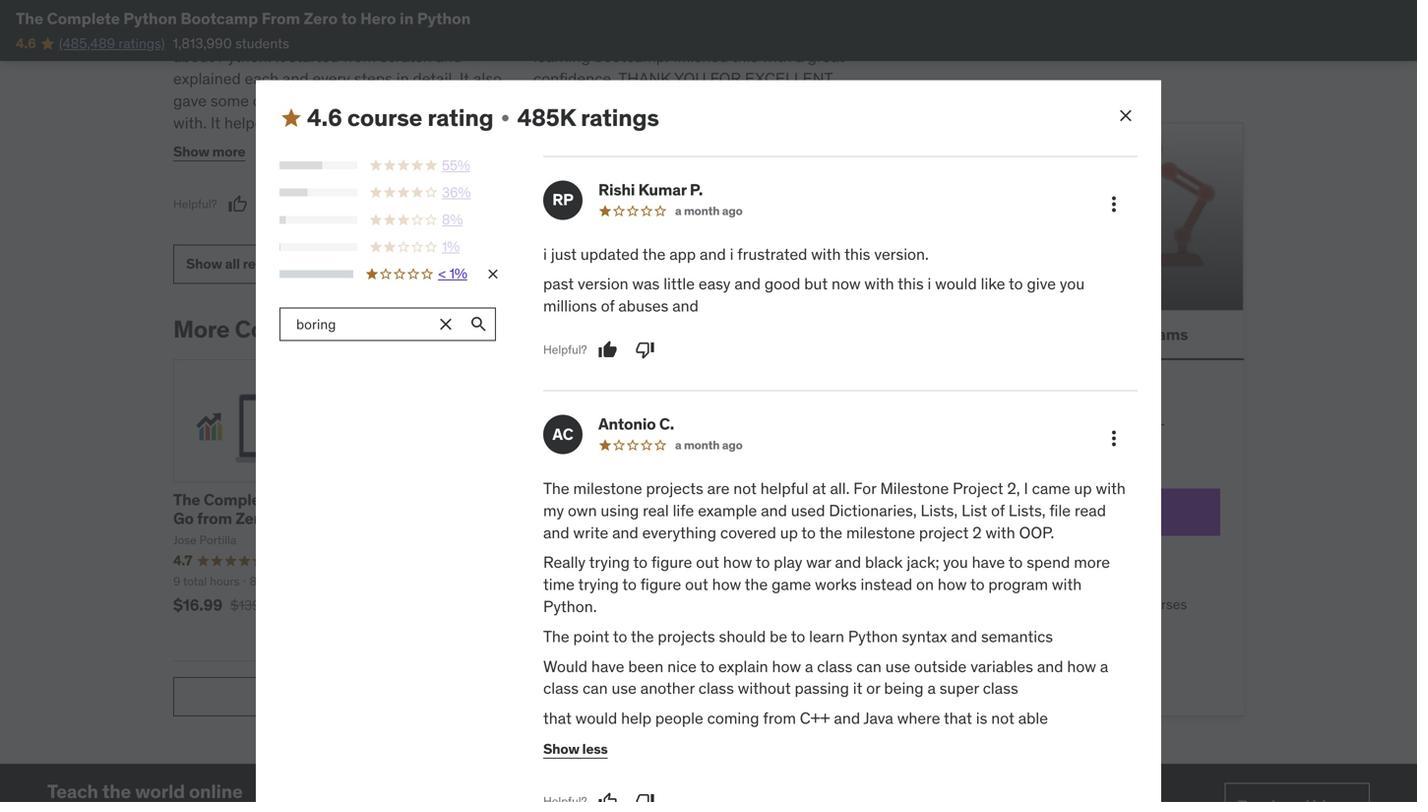 Task type: describe. For each thing, give the bounding box(es) containing it.
how down engagement on the right
[[1068, 657, 1097, 677]]

coming
[[708, 709, 760, 729]]

xsmall image right work
[[498, 110, 514, 126]]

jose portilla
[[643, 533, 707, 548]]

1 horizontal spatial courses
[[1139, 596, 1188, 613]]

teaching.
[[534, 91, 616, 111]]

openai
[[643, 490, 698, 510]]

preview this course button
[[910, 123, 1245, 311]]

ago for antonio c.
[[722, 438, 743, 453]]

1 vertical spatial trying
[[579, 575, 619, 595]]

0 vertical spatial up
[[1075, 479, 1093, 499]]

1 horizontal spatial for
[[965, 561, 985, 578]]

0 vertical spatial trying
[[589, 553, 630, 573]]

to right really
[[341, 8, 357, 29]]

to up reasonable
[[438, 91, 452, 111]]

version.
[[875, 244, 929, 264]]

with up &
[[1053, 575, 1082, 595]]

the up been on the bottom left of the page
[[631, 627, 654, 647]]

4.6 for 4.6
[[16, 34, 36, 52]]

own
[[568, 501, 597, 521]]

milestone
[[881, 479, 949, 499]]

ai,
[[819, 509, 838, 529]]

course inside 'this course was really helpful to me in knowing about python. it started from scratch and explained each and every steps in detail. it also gave some of the interesting projects to work with. it helped me to gain some reasonable programming skill in python as a beginner.'
[[206, 24, 254, 45]]

1 that from the left
[[544, 709, 572, 729]]

i am a medico, a doctor. this is my first python learning bootcamp. finished this with a great confidence. thank you for excellent teaching.
[[534, 24, 857, 111]]

0 vertical spatial zero
[[304, 8, 338, 29]]

preview this course
[[1006, 274, 1149, 295]]

been
[[629, 657, 664, 677]]

your
[[1114, 435, 1141, 453]]

0 horizontal spatial use
[[612, 679, 637, 699]]

1% inside button
[[442, 238, 460, 256]]

and up outside
[[952, 627, 978, 647]]

to inside the complete sql bootcamp: go from zero to hero jose portilla
[[272, 509, 287, 529]]

abuse
[[522, 688, 561, 706]]

0 horizontal spatial i
[[544, 244, 547, 264]]

class down variables
[[983, 679, 1019, 699]]

jose portilla link
[[362, 314, 496, 344]]

25,000+ inside subscribe to this course and 25,000+ top‑rated udemy courses for your organization.
[[1111, 416, 1165, 434]]

outside
[[915, 657, 967, 677]]

python. inside the milestone projects are not helpful at all. for milestone project 2, i came up with my own using real life example and used dictionaries, lists, list of lists, file read and write and everything covered up to the milestone project 2 with oop. really trying to figure out how to play war and black jack; you have to spend more time trying to figure out how the game works instead on how to program with python. the point to the projects should be to learn python syntax and semantics would have been nice to explain how a class can use outside variables and how a class can use another class without passing it or being a super class that would help people coming from  c++ and java where that is not able
[[544, 597, 597, 617]]

bootcamp inside the python for data science and machine learning bootcamp
[[541, 509, 617, 529]]

to inside the openai python api bootcamp: learn to use ai, gpt, and more!
[[771, 509, 786, 529]]

Search reviews text field
[[280, 307, 429, 341]]

1 horizontal spatial jose
[[362, 314, 411, 344]]

sso and lms integrations
[[965, 666, 1128, 683]]

0 vertical spatial figure
[[652, 553, 693, 573]]

1 vertical spatial can
[[583, 679, 608, 699]]

and up really
[[544, 523, 570, 543]]

try udemy business
[[1004, 502, 1151, 523]]

intermediate
[[789, 574, 857, 589]]

class down would
[[544, 679, 579, 699]]

from inside the milestone projects are not helpful at all. for milestone project 2, i came up with my own using real life example and used dictionaries, lists, list of lists, file read and write and everything covered up to the milestone project 2 with oop. really trying to figure out how to play war and black jack; you have to spend more time trying to figure out how the game works instead on how to program with python. the point to the projects should be to learn python syntax and semantics would have been nice to explain how a class can use outside variables and how a class can use another class without passing it or being a super class that would help people coming from  c++ and java where that is not able
[[764, 709, 797, 729]]

this inside 'this course was really helpful to me in knowing about python. it started from scratch and explained each and every steps in detail. it also gave some of the interesting projects to work with. it helped me to gain some reasonable programming skill in python as a beginner.'
[[173, 24, 202, 45]]

0 horizontal spatial up
[[781, 523, 798, 543]]

for teams of 5 or more users
[[965, 561, 1140, 578]]

for inside subscribe to this course and 25,000+ top‑rated udemy courses for your organization.
[[1094, 435, 1111, 453]]

to right point at the left of page
[[613, 627, 628, 647]]

instead
[[861, 575, 913, 595]]

1 vertical spatial milestone
[[847, 523, 916, 543]]

and up works
[[835, 553, 862, 573]]

close modal image
[[1117, 106, 1136, 126]]

helpful inside 'this course was really helpful to me in knowing about python. it started from scratch and explained each and every steps in detail. it also gave some of the interesting projects to work with. it helped me to gain some reasonable programming skill in python as a beginner.'
[[330, 24, 378, 45]]

game
[[772, 575, 812, 595]]

1 horizontal spatial portilla
[[416, 314, 496, 344]]

projects inside 'this course was really helpful to me in knowing about python. it started from scratch and explained each and every steps in detail. it also gave some of the interesting projects to work with. it helped me to gain some reasonable programming skill in python as a beginner.'
[[377, 91, 434, 111]]

little
[[664, 274, 695, 294]]

ago for rishi kumar p.
[[722, 203, 743, 218]]

and left java
[[834, 709, 861, 729]]

ratings
[[581, 103, 660, 132]]

165 lectures
[[491, 574, 555, 589]]

this inside subscribe to this course and 25,000+ top‑rated udemy courses for your organization.
[[1014, 416, 1037, 434]]

of left 5
[[1030, 561, 1042, 578]]

0 vertical spatial hero
[[361, 8, 396, 29]]

sql
[[278, 490, 309, 510]]

time
[[544, 575, 575, 595]]

report abuse button
[[173, 678, 863, 717]]

is inside the milestone projects are not helpful at all. for milestone project 2, i came up with my own using real life example and used dictionaries, lists, list of lists, file read and write and everything covered up to the milestone project 2 with oop. really trying to figure out how to play war and black jack; you have to spend more time trying to figure out how the game works instead on how to program with python. the point to the projects should be to learn python syntax and semantics would have been nice to explain how a class can use outside variables and how a class can use another class without passing it or being a super class that would help people coming from  c++ and java where that is not able
[[977, 709, 988, 729]]

millions
[[544, 296, 597, 316]]

users
[[1107, 561, 1140, 578]]

to up program
[[1009, 553, 1023, 573]]

mark review by antonio c. as helpful image
[[598, 792, 618, 803]]

5
[[1045, 561, 1053, 578]]

about
[[173, 46, 214, 67]]

covered
[[721, 523, 777, 543]]

a right am
[[567, 24, 576, 45]]

class up passing
[[818, 657, 853, 677]]

to down gpt, at the bottom
[[634, 553, 648, 573]]

0 vertical spatial can
[[857, 657, 882, 677]]

as
[[374, 135, 390, 155]]

the down used
[[820, 523, 843, 543]]

programming
[[173, 135, 268, 155]]

frustrated
[[738, 244, 808, 264]]

jose inside the complete sql bootcamp: go from zero to hero jose portilla
[[173, 533, 197, 548]]

this inside button
[[1068, 274, 1096, 295]]

1 vertical spatial out
[[685, 575, 709, 595]]

abuses
[[619, 296, 669, 316]]

antonio
[[599, 414, 656, 434]]

0 horizontal spatial me
[[276, 113, 298, 133]]

used
[[791, 501, 826, 521]]

4.6 course rating
[[307, 103, 494, 132]]

life
[[673, 501, 695, 521]]

a month ago for rishi kumar p.
[[675, 203, 743, 218]]

1% inside button
[[450, 265, 468, 283]]

you inside the milestone projects are not helpful at all. for milestone project 2, i came up with my own using real life example and used dictionaries, lists, list of lists, file read and write and everything covered up to the milestone project 2 with oop. really trying to figure out how to play war and black jack; you have to spend more time trying to figure out how the game works instead on how to program with python. the point to the projects should be to learn python syntax and semantics would have been nice to explain how a class can use outside variables and how a class can use another class without passing it or being a super class that would help people coming from  c++ and java where that is not able
[[944, 553, 969, 573]]

bootcamp: for hero
[[312, 490, 392, 510]]

with right 2
[[986, 523, 1016, 543]]

165
[[491, 574, 510, 589]]

gpt,
[[643, 528, 677, 548]]

i just updated the app and i frustrated with this version. past version was little easy and good but now with this i would like to give you millions of abuses and
[[544, 244, 1085, 316]]

to up scratch
[[382, 24, 396, 45]]

mark review by antonio c. as unhelpful image
[[636, 792, 655, 803]]

mark review by rishi kumar p. as unhelpful image
[[636, 340, 655, 360]]

with up but
[[812, 244, 841, 264]]

to left gain
[[302, 113, 316, 133]]

to right levels
[[623, 575, 637, 595]]

how right on
[[938, 575, 967, 595]]

excellent
[[745, 69, 833, 89]]

helpful? for mark review by sivasubramanian as helpful 'image'
[[173, 196, 217, 212]]

complete for python
[[47, 8, 120, 29]]

clear input image
[[436, 314, 456, 334]]

war
[[807, 553, 832, 573]]

9 total hours for the complete sql bootcamp: go from zero to hero
[[173, 574, 240, 589]]

all
[[565, 574, 579, 589]]

a down tools
[[1101, 657, 1109, 677]]

python inside the python for data science and machine learning bootcamp
[[408, 490, 461, 510]]

are
[[708, 479, 730, 499]]

1 lists, from the left
[[921, 501, 958, 521]]

my inside the milestone projects are not helpful at all. for milestone project 2, i came up with my own using real life example and used dictionaries, lists, list of lists, file read and write and everything covered up to the milestone project 2 with oop. really trying to figure out how to play war and black jack; you have to spend more time trying to figure out how the game works instead on how to program with python. the point to the projects should be to learn python syntax and semantics would have been nice to explain how a class can use outside variables and how a class can use another class without passing it or being a super class that would help people coming from  c++ and java where that is not able
[[544, 501, 564, 521]]

0 horizontal spatial 25,000+
[[965, 596, 1019, 613]]

learn
[[727, 509, 768, 529]]

past
[[544, 274, 574, 294]]

0 vertical spatial it
[[275, 46, 285, 67]]

and up 'easy' at top
[[700, 244, 726, 264]]

my inside i am a medico, a doctor. this is my first python learning bootcamp. finished this with a great confidence. thank you for excellent teaching.
[[751, 24, 772, 45]]

this inside i am a medico, a doctor. this is my first python learning bootcamp. finished this with a great confidence. thank you for excellent teaching.
[[732, 46, 758, 67]]

helped
[[224, 113, 273, 133]]

the complete python bootcamp from zero to hero in python
[[16, 8, 471, 29]]

tools
[[1105, 631, 1135, 648]]

the down 2068 reviews element
[[745, 575, 768, 595]]

1 vertical spatial it
[[460, 69, 470, 89]]

mark review by aditya s. as unhelpful image
[[626, 135, 646, 154]]

medium image
[[280, 106, 303, 130]]

version
[[578, 274, 629, 294]]

a up openai
[[675, 438, 682, 453]]

a down kumar
[[675, 203, 682, 218]]

mark review by sivasubramanian as unhelpful image
[[265, 194, 285, 214]]

people
[[656, 709, 704, 729]]

nice
[[668, 657, 697, 677]]

machine
[[408, 509, 471, 529]]

and down "learning engagement tools"
[[1038, 657, 1064, 677]]

is inside i am a medico, a doctor. this is my first python learning bootcamp. finished this with a great confidence. thank you for excellent teaching.
[[736, 24, 747, 45]]

teams button
[[1086, 311, 1245, 358]]

for inside the python for data science and machine learning bootcamp
[[464, 490, 485, 510]]

and right 'easy' at top
[[735, 274, 761, 294]]

the inside i just updated the app and i frustrated with this version. past version was little easy and good but now with this i would like to give you millions of abuses and
[[643, 244, 666, 264]]

scratch
[[380, 46, 432, 67]]

more inside the milestone projects are not helpful at all. for milestone project 2, i came up with my own using real life example and used dictionaries, lists, list of lists, file read and write and everything covered up to the milestone project 2 with oop. really trying to figure out how to play war and black jack; you have to spend more time trying to figure out how the game works instead on how to program with python. the point to the projects should be to learn python syntax and semantics would have been nice to explain how a class can use outside variables and how a class can use another class without passing it or being a super class that would help people coming from  c++ and java where that is not able
[[1074, 553, 1111, 573]]

xsmall image
[[933, 560, 949, 579]]

xsmall image left 'sso'
[[933, 665, 949, 684]]

python inside 'this course was really helpful to me in knowing about python. it started from scratch and explained each and every steps in detail. it also gave some of the interesting projects to work with. it helped me to gain some reasonable programming skill in python as a beginner.'
[[320, 135, 370, 155]]

1 horizontal spatial have
[[972, 553, 1006, 573]]

mark review by aditya s. as helpful image
[[588, 135, 608, 154]]

demand
[[1086, 596, 1136, 613]]

project
[[953, 479, 1004, 499]]

to left the teams
[[971, 575, 985, 595]]

and inside subscribe to this course and 25,000+ top‑rated udemy courses for your organization.
[[1085, 416, 1108, 434]]

on
[[917, 575, 934, 595]]

spend
[[1027, 553, 1071, 573]]

gain
[[320, 113, 350, 133]]

and down little
[[673, 296, 699, 316]]

able
[[1019, 709, 1049, 729]]

i inside i am a medico, a doctor. this is my first python learning bootcamp. finished this with a great confidence. thank you for excellent teaching.
[[534, 24, 538, 45]]

portilla inside the complete sql bootcamp: go from zero to hero jose portilla
[[199, 533, 237, 548]]

0 vertical spatial not
[[734, 479, 757, 499]]

udemy inside subscribe to this course and 25,000+ top‑rated udemy courses for your organization.
[[996, 435, 1039, 453]]

2 horizontal spatial use
[[886, 657, 911, 677]]

subscribe to this course and 25,000+ top‑rated udemy courses for your organization.
[[933, 416, 1165, 472]]

1 vertical spatial udemy
[[1029, 502, 1081, 523]]

file
[[1050, 501, 1071, 521]]

python inside the openai python api bootcamp: learn to use ai, gpt, and more!
[[701, 490, 754, 510]]

lectures for the complete sql bootcamp: go from zero to hero
[[267, 574, 309, 589]]

and down started
[[283, 69, 309, 89]]

1 vertical spatial projects
[[646, 479, 704, 499]]

2 vertical spatial projects
[[658, 627, 716, 647]]

super
[[940, 679, 980, 699]]

55% button
[[280, 156, 501, 175]]

(485,489 ratings)
[[59, 34, 165, 52]]

more left users
[[1072, 561, 1104, 578]]

p.
[[690, 180, 703, 200]]

list
[[962, 501, 988, 521]]

xsmall image up outside
[[933, 630, 949, 649]]

it
[[853, 679, 863, 699]]

app
[[670, 244, 696, 264]]

1 horizontal spatial not
[[992, 709, 1015, 729]]

using
[[601, 501, 639, 521]]

with up business
[[1096, 479, 1126, 499]]

work
[[456, 91, 490, 111]]

hero inside the complete sql bootcamp: go from zero to hero jose portilla
[[291, 509, 326, 529]]

and up "covered"
[[761, 501, 788, 521]]

a down outside
[[928, 679, 936, 699]]

and right 'sso'
[[996, 666, 1019, 683]]

2 horizontal spatial jose
[[643, 533, 667, 548]]

engagement
[[1022, 631, 1102, 648]]

36%
[[442, 184, 471, 201]]

helpful? for the undo mark review by rishi kumar p. as helpful icon
[[544, 342, 587, 358]]

lectures for openai python api bootcamp: learn to use ai, gpt, and more!
[[737, 574, 779, 589]]

another
[[641, 679, 695, 699]]

all levels
[[565, 574, 615, 589]]

2 horizontal spatial i
[[928, 274, 932, 294]]

2 that from the left
[[944, 709, 973, 729]]

semantics
[[982, 627, 1054, 647]]

2 lists, from the left
[[1009, 501, 1046, 521]]

137092 reviews element
[[505, 553, 553, 569]]

this down version.
[[898, 274, 924, 294]]

from inside the complete sql bootcamp: go from zero to hero jose portilla
[[197, 509, 232, 529]]

how up 58
[[723, 553, 753, 573]]

c++
[[800, 709, 831, 729]]

month for antonio c.
[[684, 438, 720, 453]]

2 4.7 from the left
[[643, 552, 662, 570]]

class up coming
[[699, 679, 734, 699]]

am
[[542, 24, 563, 45]]

of inside i just updated the app and i frustrated with this version. past version was little easy and good but now with this i would like to give you millions of abuses and
[[601, 296, 615, 316]]

this inside i am a medico, a doctor. this is my first python learning bootcamp. finished this with a great confidence. thank you for excellent teaching.
[[703, 24, 732, 45]]

0 vertical spatial out
[[696, 553, 720, 573]]

0 horizontal spatial bootcamp
[[181, 8, 258, 29]]

a up "bootcamp."
[[639, 24, 647, 45]]

1 horizontal spatial i
[[730, 244, 734, 264]]

to right be
[[791, 627, 806, 647]]



Task type: vqa. For each thing, say whether or not it's contained in the screenshot.
Java Tutorial For Complete Beginners "link"
no



Task type: locate. For each thing, give the bounding box(es) containing it.
8%
[[442, 211, 463, 228]]

0 vertical spatial for
[[1094, 435, 1111, 453]]

0 vertical spatial me
[[400, 24, 422, 45]]

i left "just"
[[544, 244, 547, 264]]

and up read
[[1085, 416, 1108, 434]]

0 horizontal spatial helpful
[[330, 24, 378, 45]]

1 horizontal spatial me
[[400, 24, 422, 45]]

1 vertical spatial python.
[[544, 597, 597, 617]]

without
[[738, 679, 791, 699]]

more
[[212, 143, 246, 160], [1074, 553, 1111, 573], [1072, 561, 1104, 578]]

0 horizontal spatial for
[[854, 479, 877, 499]]

0 horizontal spatial jose
[[173, 533, 197, 548]]

0 horizontal spatial hours
[[210, 574, 240, 589]]

month down the p.
[[684, 203, 720, 218]]

was inside 'this course was really helpful to me in knowing about python. it started from scratch and explained each and every steps in detail. it also gave some of the interesting projects to work with. it helped me to gain some reasonable programming skill in python as a beginner.'
[[258, 24, 285, 45]]

0 vertical spatial bootcamp
[[181, 8, 258, 29]]

python for data science and machine learning bootcamp link
[[408, 490, 617, 529]]

4.7 down go
[[173, 552, 192, 570]]

learning engagement tools
[[965, 631, 1135, 648]]

passing
[[795, 679, 850, 699]]

use left ai,
[[790, 509, 816, 529]]

from inside 'this course was really helpful to me in knowing about python. it started from scratch and explained each and every steps in detail. it also gave some of the interesting projects to work with. it helped me to gain some reasonable programming skill in python as a beginner.'
[[343, 46, 376, 67]]

a month ago up "are"
[[675, 438, 743, 453]]

python. up 'each'
[[218, 46, 271, 67]]

1 vertical spatial some
[[354, 113, 393, 133]]

dictionaries,
[[829, 501, 917, 521]]

1 vertical spatial have
[[592, 657, 625, 677]]

1 horizontal spatial learning
[[965, 631, 1019, 648]]

1 9 from the left
[[173, 574, 181, 589]]

to right nice
[[701, 657, 715, 677]]

lectures
[[267, 574, 309, 589], [513, 574, 555, 589], [737, 574, 779, 589]]

of inside 'this course was really helpful to me in knowing about python. it started from scratch and explained each and every steps in detail. it also gave some of the interesting projects to work with. it helped me to gain some reasonable programming skill in python as a beginner.'
[[253, 91, 267, 111]]

but
[[805, 274, 828, 294]]

to down udemy business image
[[998, 416, 1011, 434]]

1 horizontal spatial this
[[703, 24, 732, 45]]

where
[[898, 709, 941, 729]]

udemy business image
[[933, 384, 1072, 408]]

all
[[225, 255, 240, 273]]

2 a month ago from the top
[[675, 438, 743, 453]]

learning inside the python for data science and machine learning bootcamp
[[474, 509, 538, 529]]

this up for
[[732, 46, 758, 67]]

2 ago from the top
[[722, 438, 743, 453]]

1 horizontal spatial that
[[944, 709, 973, 729]]

helpful up used
[[761, 479, 809, 499]]

1 horizontal spatial python.
[[544, 597, 597, 617]]

0 vertical spatial was
[[258, 24, 285, 45]]

helpful inside the milestone projects are not helpful at all. for milestone project 2, i came up with my own using real life example and used dictionaries, lists, list of lists, file read and write and everything covered up to the milestone project 2 with oop. really trying to figure out how to play war and black jack; you have to spend more time trying to figure out how the game works instead on how to program with python. the point to the projects should be to learn python syntax and semantics would have been nice to explain how a class can use outside variables and how a class can use another class without passing it or being a super class that would help people coming from  c++ and java where that is not able
[[761, 479, 809, 499]]

show inside button
[[173, 143, 210, 160]]

would up less
[[576, 709, 618, 729]]

would
[[936, 274, 978, 294], [576, 709, 618, 729]]

1 vertical spatial for
[[464, 490, 485, 510]]

lists, up project on the bottom right
[[921, 501, 958, 521]]

courses up came
[[1042, 435, 1091, 453]]

0 vertical spatial is
[[736, 24, 747, 45]]

show all reviews button
[[173, 244, 305, 284]]

1 a month ago from the top
[[675, 203, 743, 218]]

the milestone projects are not helpful at all. for milestone project 2, i came up with my own using real life example and used dictionaries, lists, list of lists, file read and write and everything covered up to the milestone project 2 with oop. really trying to figure out how to play war and black jack; you have to spend more time trying to figure out how the game works instead on how to program with python. the point to the projects should be to learn python syntax and semantics would have been nice to explain how a class can use outside variables and how a class can use another class without passing it or being a super class that would help people coming from  c++ and java where that is not able
[[544, 479, 1126, 729]]

1 horizontal spatial my
[[751, 24, 772, 45]]

hero up scratch
[[361, 8, 396, 29]]

(2,068)
[[739, 553, 777, 569]]

1 total from the left
[[183, 574, 207, 589]]

i left am
[[534, 24, 538, 45]]

bootcamp up 1,813,990 students
[[181, 8, 258, 29]]

2 this from the left
[[703, 24, 732, 45]]

0 horizontal spatial from
[[197, 509, 232, 529]]

started
[[289, 46, 339, 67]]

finished
[[673, 46, 729, 67]]

0 horizontal spatial learning
[[474, 509, 538, 529]]

just
[[551, 244, 577, 264]]

learn
[[810, 627, 845, 647]]

course inside button
[[1099, 274, 1149, 295]]

1 horizontal spatial for
[[1094, 435, 1111, 453]]

1 vertical spatial 25,000+
[[965, 596, 1019, 613]]

portilla up the $16.99 $139.99
[[199, 533, 237, 548]]

not
[[734, 479, 757, 499], [992, 709, 1015, 729]]

0 vertical spatial for
[[854, 479, 877, 499]]

less
[[583, 741, 608, 758]]

came
[[1033, 479, 1071, 499]]

1 horizontal spatial hero
[[361, 8, 396, 29]]

1 horizontal spatial complete
[[204, 490, 275, 510]]

0 vertical spatial would
[[936, 274, 978, 294]]

and inside the python for data science and machine learning bootcamp
[[588, 490, 615, 510]]

0 vertical spatial a month ago
[[675, 203, 743, 218]]

should
[[719, 627, 766, 647]]

1 horizontal spatial hours
[[680, 574, 710, 589]]

58 lectures
[[720, 574, 779, 589]]

1 horizontal spatial use
[[790, 509, 816, 529]]

0 horizontal spatial this
[[173, 24, 202, 45]]

4.6 right 'medium' icon in the left top of the page
[[307, 103, 342, 132]]

xsmall image
[[498, 110, 514, 126], [485, 266, 501, 282], [933, 630, 949, 649], [933, 665, 949, 684]]

i inside the milestone projects are not helpful at all. for milestone project 2, i came up with my own using real life example and used dictionaries, lists, list of lists, file read and write and everything covered up to the milestone project 2 with oop. really trying to figure out how to play war and black jack; you have to spend more time trying to figure out how the game works instead on how to program with python. the point to the projects should be to learn python syntax and semantics would have been nice to explain how a class can use outside variables and how a class can use another class without passing it or being a super class that would help people coming from  c++ and java where that is not able
[[1025, 479, 1029, 499]]

for inside the milestone projects are not helpful at all. for milestone project 2, i came up with my own using real life example and used dictionaries, lists, list of lists, file read and write and everything covered up to the milestone project 2 with oop. really trying to figure out how to play war and black jack; you have to spend more time trying to figure out how the game works instead on how to program with python. the point to the projects should be to learn python syntax and semantics would have been nice to explain how a class can use outside variables and how a class can use another class without passing it or being a super class that would help people coming from  c++ and java where that is not able
[[854, 479, 877, 499]]

1 vertical spatial my
[[544, 501, 564, 521]]

this course was really helpful to me in knowing about python. it started from scratch and explained each and every steps in detail. it also gave some of the interesting projects to work with. it helped me to gain some reasonable programming skill in python as a beginner.
[[173, 24, 502, 155]]

to down used
[[802, 523, 816, 543]]

the for the complete python bootcamp from zero to hero in python
[[16, 8, 43, 29]]

use inside the openai python api bootcamp: learn to use ai, gpt, and more!
[[790, 509, 816, 529]]

<
[[438, 265, 447, 283]]

great
[[808, 46, 845, 67]]

xsmall image inside < 1% button
[[485, 266, 501, 282]]

4.6 for 4.6 course rating
[[307, 103, 342, 132]]

the inside 'this course was really helpful to me in knowing about python. it started from scratch and explained each and every steps in detail. it also gave some of the interesting projects to work with. it helped me to gain some reasonable programming skill in python as a beginner.'
[[270, 91, 293, 111]]

a up passing
[[805, 657, 814, 677]]

1 horizontal spatial some
[[354, 113, 393, 133]]

some up as
[[354, 113, 393, 133]]

to inside i just updated the app and i frustrated with this version. past version was little easy and good but now with this i would like to give you millions of abuses and
[[1009, 274, 1024, 294]]

3 lectures from the left
[[737, 574, 779, 589]]

2 horizontal spatial portilla
[[669, 533, 707, 548]]

9 for the complete sql bootcamp: go from zero to hero
[[173, 574, 181, 589]]

1,813,990
[[173, 34, 232, 52]]

0 vertical spatial my
[[751, 24, 772, 45]]

month for rishi kumar p.
[[684, 203, 720, 218]]

c.
[[660, 414, 675, 434]]

you
[[674, 69, 707, 89]]

that
[[544, 709, 572, 729], [944, 709, 973, 729]]

25,000+
[[1111, 416, 1165, 434], [965, 596, 1019, 613]]

0 vertical spatial some
[[211, 91, 249, 111]]

1 ago from the top
[[722, 203, 743, 218]]

jose
[[362, 314, 411, 344], [173, 533, 197, 548], [643, 533, 667, 548]]

1 this from the left
[[173, 24, 202, 45]]

python inside the milestone projects are not helpful at all. for milestone project 2, i came up with my own using real life example and used dictionaries, lists, list of lists, file read and write and everything covered up to the milestone project 2 with oop. really trying to figure out how to play war and black jack; you have to spend more time trying to figure out how the game works instead on how to program with python. the point to the projects should be to learn python syntax and semantics would have been nice to explain how a class can use outside variables and how a class can use another class without passing it or being a super class that would help people coming from  c++ and java where that is not able
[[849, 627, 899, 647]]

2,
[[1008, 479, 1021, 499]]

complete up (485,489
[[47, 8, 120, 29]]

really
[[289, 24, 326, 45]]

dialog
[[256, 80, 1162, 803]]

for
[[711, 69, 742, 89]]

all.
[[831, 479, 850, 499]]

complete inside the complete sql bootcamp: go from zero to hero jose portilla
[[204, 490, 275, 510]]

a down first
[[796, 46, 804, 67]]

1 horizontal spatial can
[[857, 657, 882, 677]]

with right now
[[865, 274, 895, 294]]

interesting
[[297, 91, 373, 111]]

how down be
[[772, 657, 802, 677]]

lists,
[[921, 501, 958, 521], [1009, 501, 1046, 521]]

0 horizontal spatial some
[[211, 91, 249, 111]]

to up the 83 lectures
[[272, 509, 287, 529]]

complete left sql on the left bottom of page
[[204, 490, 275, 510]]

1 vertical spatial helpful?
[[544, 342, 587, 358]]

would inside the milestone projects are not helpful at all. for milestone project 2, i came up with my own using real life example and used dictionaries, lists, list of lists, file read and write and everything covered up to the milestone project 2 with oop. really trying to figure out how to play war and black jack; you have to spend more time trying to figure out how the game works instead on how to program with python. the point to the projects should be to learn python syntax and semantics would have been nice to explain how a class can use outside variables and how a class can use another class without passing it or being a super class that would help people coming from  c++ and java where that is not able
[[576, 709, 618, 729]]

total down the jose portilla
[[653, 574, 677, 589]]

9 total hours for openai python api bootcamp: learn to use ai, gpt, and more!
[[643, 574, 710, 589]]

1 horizontal spatial is
[[977, 709, 988, 729]]

1 vertical spatial helpful
[[761, 479, 809, 499]]

0 horizontal spatial python.
[[218, 46, 271, 67]]

more inside button
[[212, 143, 246, 160]]

0 vertical spatial ago
[[722, 203, 743, 218]]

java
[[864, 709, 894, 729]]

how down 2068 reviews element
[[713, 575, 742, 595]]

additional actions for review by rishi kumar p. image
[[1103, 192, 1126, 216]]

485k
[[518, 103, 576, 132]]

course inside dialog
[[347, 103, 423, 132]]

give
[[1028, 274, 1057, 294]]

for left the data
[[464, 490, 485, 510]]

0 vertical spatial learning
[[474, 509, 538, 529]]

python inside i am a medico, a doctor. this is my first python learning bootcamp. finished this with a great confidence. thank you for excellent teaching.
[[807, 24, 857, 45]]

would left like
[[936, 274, 978, 294]]

submit search image
[[469, 314, 489, 334]]

bootcamp
[[181, 8, 258, 29], [541, 509, 617, 529]]

a right as
[[393, 135, 402, 155]]

and down life
[[681, 528, 708, 548]]

ago up the frustrated
[[722, 203, 743, 218]]

and down using
[[613, 523, 639, 543]]

show less
[[544, 741, 608, 758]]

0 vertical spatial projects
[[377, 91, 434, 111]]

thank
[[619, 69, 671, 89]]

every
[[313, 69, 350, 89]]

you inside i just updated the app and i frustrated with this version. past version was little easy and good but now with this i would like to give you millions of abuses and
[[1060, 274, 1085, 294]]

i down version.
[[928, 274, 932, 294]]

of inside the milestone projects are not helpful at all. for milestone project 2, i came up with my own using real life example and used dictionaries, lists, list of lists, file read and write and everything covered up to the milestone project 2 with oop. really trying to figure out how to play war and black jack; you have to spend more time trying to figure out how the game works instead on how to program with python. the point to the projects should be to learn python syntax and semantics would have been nice to explain how a class can use outside variables and how a class can use another class without passing it or being a super class that would help people coming from  c++ and java where that is not able
[[992, 501, 1005, 521]]

1 horizontal spatial bootcamp:
[[643, 509, 724, 529]]

was inside i just updated the app and i frustrated with this version. past version was little easy and good but now with this i would like to give you millions of abuses and
[[633, 274, 660, 294]]

helpful? left the undo mark review by rishi kumar p. as helpful icon
[[544, 342, 587, 358]]

0 horizontal spatial milestone
[[574, 479, 643, 499]]

2068 reviews element
[[739, 553, 777, 569]]

trying up levels
[[589, 553, 630, 573]]

learning up variables
[[965, 631, 1019, 648]]

2 horizontal spatial from
[[764, 709, 797, 729]]

read
[[1075, 501, 1107, 521]]

0 horizontal spatial total
[[183, 574, 207, 589]]

this
[[173, 24, 202, 45], [703, 24, 732, 45]]

0 horizontal spatial not
[[734, 479, 757, 499]]

2 9 total hours from the left
[[643, 574, 710, 589]]

additional actions for review by antonio c. image
[[1103, 427, 1126, 450]]

1 vertical spatial would
[[576, 709, 618, 729]]

and up write
[[588, 490, 615, 510]]

have
[[972, 553, 1006, 573], [592, 657, 625, 677]]

the complete sql bootcamp: go from zero to hero link
[[173, 490, 392, 529]]

real
[[643, 501, 669, 521]]

1 vertical spatial was
[[633, 274, 660, 294]]

1 horizontal spatial up
[[1075, 479, 1093, 499]]

courses inside subscribe to this course and 25,000+ top‑rated udemy courses for your organization.
[[1042, 435, 1091, 453]]

was left really
[[258, 24, 285, 45]]

1 vertical spatial show
[[186, 255, 222, 273]]

this
[[732, 46, 758, 67], [845, 244, 871, 264], [898, 274, 924, 294], [1068, 274, 1096, 295], [1014, 416, 1037, 434]]

for up "dictionaries,"
[[854, 479, 877, 499]]

python. inside 'this course was really helpful to me in knowing about python. it started from scratch and explained each and every steps in detail. it also gave some of the interesting projects to work with. it helped me to gain some reasonable programming skill in python as a beginner.'
[[218, 46, 271, 67]]

up down used
[[781, 523, 798, 543]]

the
[[16, 8, 43, 29], [544, 479, 570, 499], [173, 490, 200, 510], [544, 627, 570, 647]]

2 total from the left
[[653, 574, 677, 589]]

this right give
[[1068, 274, 1096, 295]]

xsmall image right < 1%
[[485, 266, 501, 282]]

1 month from the top
[[684, 203, 720, 218]]

with inside i am a medico, a doctor. this is my first python learning bootcamp. finished this with a great confidence. thank you for excellent teaching.
[[762, 46, 792, 67]]

from right go
[[197, 509, 232, 529]]

0 horizontal spatial lists,
[[921, 501, 958, 521]]

total for the complete sql bootcamp: go from zero to hero
[[183, 574, 207, 589]]

by
[[330, 314, 357, 344]]

1 vertical spatial 4.6
[[307, 103, 342, 132]]

a inside 'this course was really helpful to me in knowing about python. it started from scratch and explained each and every steps in detail. it also gave some of the interesting projects to work with. it helped me to gain some reasonable programming skill in python as a beginner.'
[[393, 135, 402, 155]]

steps
[[354, 69, 393, 89]]

dialog containing 4.6 course rating
[[256, 80, 1162, 803]]

bootcamp: inside the complete sql bootcamp: go from zero to hero jose portilla
[[312, 490, 392, 510]]

with.
[[173, 113, 207, 133]]

1 4.7 from the left
[[173, 552, 192, 570]]

me
[[400, 24, 422, 45], [276, 113, 298, 133]]

would inside i just updated the app and i frustrated with this version. past version was little easy and good but now with this i would like to give you millions of abuses and
[[936, 274, 978, 294]]

2 hours from the left
[[680, 574, 710, 589]]

bootcamp: inside the openai python api bootcamp: learn to use ai, gpt, and more!
[[643, 509, 724, 529]]

1 horizontal spatial 25,000+
[[1111, 416, 1165, 434]]

course inside subscribe to this course and 25,000+ top‑rated udemy courses for your organization.
[[1040, 416, 1082, 434]]

me up skill
[[276, 113, 298, 133]]

0 horizontal spatial for
[[464, 490, 485, 510]]

out
[[696, 553, 720, 573], [685, 575, 709, 595]]

the for the complete sql bootcamp: go from zero to hero jose portilla
[[173, 490, 200, 510]]

1 horizontal spatial or
[[1056, 561, 1069, 578]]

0 vertical spatial from
[[343, 46, 376, 67]]

0 horizontal spatial have
[[592, 657, 625, 677]]

out down more!
[[696, 553, 720, 573]]

0 vertical spatial 25,000+
[[1111, 416, 1165, 434]]

2 horizontal spatial lectures
[[737, 574, 779, 589]]

1 horizontal spatial helpful
[[761, 479, 809, 499]]

lectures down '137092 reviews' element
[[513, 574, 555, 589]]

0 vertical spatial milestone
[[574, 479, 643, 499]]

python
[[123, 8, 177, 29], [417, 8, 471, 29], [807, 24, 857, 45], [320, 135, 370, 155], [408, 490, 461, 510], [701, 490, 754, 510], [849, 627, 899, 647]]

subscribe
[[933, 416, 995, 434]]

4.6 inside dialog
[[307, 103, 342, 132]]

more!
[[711, 528, 754, 548]]

learning up (137,092) on the left bottom
[[474, 509, 538, 529]]

0 horizontal spatial i
[[534, 24, 538, 45]]

the for the milestone projects are not helpful at all. for milestone project 2, i came up with my own using real life example and used dictionaries, lists, list of lists, file read and write and everything covered up to the milestone project 2 with oop. really trying to figure out how to play war and black jack; you have to spend more time trying to figure out how the game works instead on how to program with python. the point to the projects should be to learn python syntax and semantics would have been nice to explain how a class can use outside variables and how a class can use another class without passing it or being a super class that would help people coming from  c++ and java where that is not able
[[544, 479, 570, 499]]

36% button
[[280, 183, 501, 202]]

0 horizontal spatial courses
[[1042, 435, 1091, 453]]

oop.
[[1020, 523, 1055, 543]]

show inside button
[[544, 741, 580, 758]]

2 vertical spatial from
[[764, 709, 797, 729]]

can up it
[[857, 657, 882, 677]]

to inside subscribe to this course and 25,000+ top‑rated udemy courses for your organization.
[[998, 416, 1011, 434]]

udemy up 2,
[[996, 435, 1039, 453]]

portilla
[[416, 314, 496, 344], [199, 533, 237, 548], [669, 533, 707, 548]]

python.
[[218, 46, 271, 67], [544, 597, 597, 617]]

use down been on the bottom left of the page
[[612, 679, 637, 699]]

show for i am a medico, a doctor. this is my first python learning bootcamp. finished this with a great confidence. thank you for excellent teaching.
[[173, 143, 210, 160]]

0 vertical spatial month
[[684, 203, 720, 218]]

more courses by jose portilla
[[173, 314, 496, 344]]

complete
[[47, 8, 120, 29], [204, 490, 275, 510]]

1 horizontal spatial was
[[633, 274, 660, 294]]

you down project on the bottom right
[[944, 553, 969, 573]]

1 lectures from the left
[[267, 574, 309, 589]]

out left 58
[[685, 575, 709, 595]]

course left additional actions for review by antonio c. icon
[[1040, 416, 1082, 434]]

more right the spend
[[1074, 553, 1111, 573]]

2 vertical spatial it
[[211, 113, 221, 133]]

complete for sql
[[204, 490, 275, 510]]

1 horizontal spatial would
[[936, 274, 978, 294]]

i up 'easy' at top
[[730, 244, 734, 264]]

$16.99 $139.99
[[173, 595, 280, 616]]

to right like
[[1009, 274, 1024, 294]]

updated
[[581, 244, 639, 264]]

1 horizontal spatial helpful?
[[544, 342, 587, 358]]

1 horizontal spatial 4.6
[[307, 103, 342, 132]]

have down point at the left of page
[[592, 657, 625, 677]]

2 lectures from the left
[[513, 574, 555, 589]]

project
[[920, 523, 969, 543]]

1 vertical spatial use
[[886, 657, 911, 677]]

or right 5
[[1056, 561, 1069, 578]]

hero up the 83 lectures
[[291, 509, 326, 529]]

to up the "58 lectures"
[[756, 553, 770, 573]]

and inside the openai python api bootcamp: learn to use ai, gpt, and more!
[[681, 528, 708, 548]]

1 vertical spatial i
[[1025, 479, 1029, 499]]

rp
[[553, 190, 574, 210]]

undo mark review by rishi kumar p. as helpful image
[[598, 340, 618, 360]]

1 horizontal spatial it
[[275, 46, 285, 67]]

or inside the milestone projects are not helpful at all. for milestone project 2, i came up with my own using real life example and used dictionaries, lists, list of lists, file read and write and everything covered up to the milestone project 2 with oop. really trying to figure out how to play war and black jack; you have to spend more time trying to figure out how the game works instead on how to program with python. the point to the projects should be to learn python syntax and semantics would have been nice to explain how a class can use outside variables and how a class can use another class without passing it or being a super class that would help people coming from  c++ and java where that is not able
[[867, 679, 881, 699]]

bootcamp: for gpt,
[[643, 509, 724, 529]]

show for more courses by
[[186, 255, 222, 273]]

total for openai python api bootcamp: learn to use ai, gpt, and more!
[[653, 574, 677, 589]]

zero inside the complete sql bootcamp: go from zero to hero jose portilla
[[236, 509, 269, 529]]

(137,092)
[[505, 553, 553, 569]]

milestone down "dictionaries,"
[[847, 523, 916, 543]]

ago up "are"
[[722, 438, 743, 453]]

it left also
[[460, 69, 470, 89]]

jose down real
[[643, 533, 667, 548]]

2 9 from the left
[[643, 574, 651, 589]]

the down 'each'
[[270, 91, 293, 111]]

lectures right '83'
[[267, 574, 309, 589]]

1 9 total hours from the left
[[173, 574, 240, 589]]

and up detail. at left top
[[436, 46, 462, 67]]

a month ago
[[675, 203, 743, 218], [675, 438, 743, 453]]

this up now
[[845, 244, 871, 264]]

0 horizontal spatial 9 total hours
[[173, 574, 240, 589]]

show inside button
[[186, 255, 222, 273]]

0 horizontal spatial or
[[867, 679, 881, 699]]

month up "are"
[[684, 438, 720, 453]]

a month ago for antonio c.
[[675, 438, 743, 453]]

9 for openai python api bootcamp: learn to use ai, gpt, and more!
[[643, 574, 651, 589]]

1 vertical spatial figure
[[641, 575, 682, 595]]

is down super at the bottom of the page
[[977, 709, 988, 729]]

1 horizontal spatial 4.7
[[643, 552, 662, 570]]

9 up $16.99
[[173, 574, 181, 589]]

hours for openai python api bootcamp: learn to use ai, gpt, and more!
[[680, 574, 710, 589]]

mark review by sivasubramanian as helpful image
[[228, 194, 248, 214]]

top‑rated
[[933, 435, 992, 453]]

1% right <
[[450, 265, 468, 283]]

9
[[173, 574, 181, 589], [643, 574, 651, 589]]

bootcamp.
[[595, 46, 669, 67]]

it up 'each'
[[275, 46, 285, 67]]

i right 2,
[[1025, 479, 1029, 499]]

1 vertical spatial a month ago
[[675, 438, 743, 453]]

2 vertical spatial use
[[612, 679, 637, 699]]

1 vertical spatial me
[[276, 113, 298, 133]]

0 horizontal spatial helpful?
[[173, 196, 217, 212]]

course up teams
[[1099, 274, 1149, 295]]

1 horizontal spatial 9 total hours
[[643, 574, 710, 589]]

2 month from the top
[[684, 438, 720, 453]]

helpful? inside dialog
[[544, 342, 587, 358]]

9 down gpt, at the bottom
[[643, 574, 651, 589]]

1 hours from the left
[[210, 574, 240, 589]]

1 horizontal spatial i
[[1025, 479, 1029, 499]]

was up the abuses
[[633, 274, 660, 294]]

0 horizontal spatial 4.7
[[173, 552, 192, 570]]

is up for
[[736, 24, 747, 45]]

1 vertical spatial 1%
[[450, 265, 468, 283]]

helpful
[[330, 24, 378, 45], [761, 479, 809, 499]]

report abuse
[[475, 688, 561, 706]]

hours for the complete sql bootcamp: go from zero to hero
[[210, 574, 240, 589]]

ac
[[553, 424, 574, 444]]

works
[[815, 575, 857, 595]]

the
[[270, 91, 293, 111], [643, 244, 666, 264], [820, 523, 843, 543], [745, 575, 768, 595], [631, 627, 654, 647]]

the inside the complete sql bootcamp: go from zero to hero jose portilla
[[173, 490, 200, 510]]



